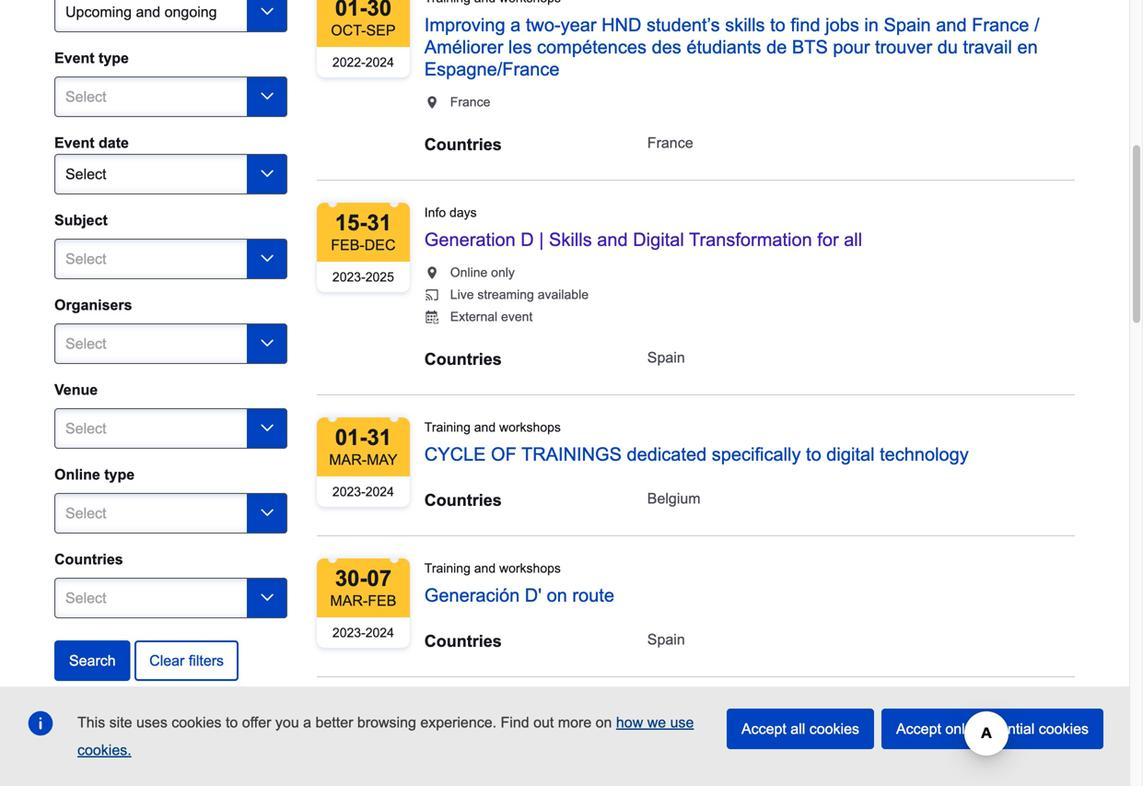 Task type: describe. For each thing, give the bounding box(es) containing it.
training and workshops for 01-31
[[425, 420, 561, 434]]

use
[[671, 714, 694, 731]]

select text field for online type
[[54, 493, 288, 533]]

15-31 feb-dec
[[331, 210, 396, 253]]

days for generation
[[450, 205, 477, 220]]

feb
[[368, 592, 397, 609]]

30-07 mar-feb
[[330, 566, 397, 609]]

travail
[[964, 37, 1013, 57]]

15-
[[335, 210, 367, 235]]

event type
[[54, 50, 129, 66]]

select text field for subject
[[54, 239, 288, 279]]

essential
[[977, 721, 1035, 737]]

generation
[[425, 229, 516, 250]]

info for generation d | skills and digital transformation for all
[[425, 205, 446, 220]]

feb-
[[331, 237, 365, 253]]

accept only essential cookies link
[[882, 709, 1104, 749]]

browsing
[[357, 714, 416, 731]]

out
[[534, 714, 554, 731]]

live
[[450, 287, 474, 302]]

étudiants
[[687, 37, 762, 57]]

search
[[69, 652, 116, 669]]

info days for generation
[[425, 205, 477, 220]]

live streaming available
[[450, 287, 589, 302]]

technology
[[880, 444, 969, 464]]

of
[[491, 444, 517, 464]]

cookies for accept
[[1039, 721, 1089, 737]]

cookies for this
[[172, 714, 222, 731]]

07 for 30-07
[[367, 707, 392, 732]]

improving
[[425, 15, 506, 35]]

accept all cookies
[[742, 721, 860, 737]]

countries down cycle
[[425, 491, 502, 510]]

pour
[[833, 37, 870, 57]]

student's
[[647, 15, 720, 35]]

available
[[538, 287, 589, 302]]

france inside improving a two-year hnd student's skills to find jobs in spain and france / améliorer les compétences des étudiants de bts pour trouver du travail en espagne/france
[[972, 15, 1030, 35]]

1 horizontal spatial france
[[648, 134, 694, 151]]

and up generación
[[474, 561, 496, 575]]

accept only essential cookies
[[897, 721, 1089, 737]]

external
[[450, 310, 498, 324]]

external event
[[450, 310, 533, 324]]

training for 31
[[425, 420, 471, 434]]

1 2024 from the top
[[366, 55, 394, 69]]

d'
[[525, 585, 542, 605]]

generación d' on route
[[425, 585, 615, 605]]

dec
[[365, 237, 396, 253]]

30- for 30-07 mar-feb
[[335, 566, 367, 591]]

and right skills
[[597, 229, 628, 250]]

better
[[316, 714, 353, 731]]

info for "generation d" on the road!
[[425, 702, 446, 716]]

transformation
[[689, 229, 813, 250]]

event date
[[54, 134, 129, 151]]

01-
[[335, 425, 367, 450]]

31 for 01-
[[367, 425, 392, 450]]

road!
[[609, 726, 651, 746]]

a inside improving a two-year hnd student's skills to find jobs in spain and france / améliorer les compétences des étudiants de bts pour trouver du travail en espagne/france
[[511, 15, 521, 35]]

and inside improving a two-year hnd student's skills to find jobs in spain and france / améliorer les compétences des étudiants de bts pour trouver du travail en espagne/france
[[937, 15, 967, 35]]

clear filters
[[149, 652, 224, 669]]

2023-2025
[[333, 270, 394, 284]]

les
[[509, 37, 532, 57]]

xs image for online only
[[425, 265, 439, 280]]

hnd
[[602, 15, 642, 35]]

"generation
[[425, 726, 522, 746]]

2 vertical spatial to
[[226, 714, 238, 731]]

more
[[558, 714, 592, 731]]

en
[[1018, 37, 1038, 57]]

improving a two-year hnd student's skills to find jobs in spain and france / améliorer les compétences des étudiants de bts pour trouver du travail en espagne/france link
[[425, 15, 1040, 79]]

online type
[[54, 466, 135, 483]]

workshops for 31
[[499, 420, 561, 434]]

31 for 15-
[[367, 210, 392, 235]]

améliorer
[[425, 37, 504, 57]]

this
[[77, 714, 105, 731]]

compétences
[[537, 37, 647, 57]]

jobs
[[826, 15, 860, 35]]

offer
[[242, 714, 271, 731]]

event for event date
[[54, 134, 95, 151]]

online for online type
[[54, 466, 100, 483]]

belgium
[[648, 490, 701, 507]]

you
[[275, 714, 299, 731]]

30-07
[[335, 707, 392, 732]]

for
[[818, 229, 839, 250]]

du
[[938, 37, 958, 57]]

subject
[[54, 212, 108, 228]]

select text field for organisers
[[54, 323, 288, 364]]

generación d' on route link
[[425, 585, 615, 605]]

generation d | skills and digital transformation for all link
[[425, 229, 863, 250]]

trainings
[[522, 444, 622, 464]]

select text field for event type
[[54, 76, 288, 117]]

generation d | skills and digital transformation for all
[[425, 229, 863, 250]]

2023- for 30-
[[333, 626, 366, 640]]

how we use cookies. link
[[77, 714, 694, 758]]

cycle
[[425, 444, 486, 464]]

may
[[367, 451, 398, 468]]

only for accept
[[946, 721, 973, 737]]

2024 for 31
[[366, 485, 394, 499]]

bts
[[792, 37, 828, 57]]

how we use cookies.
[[77, 714, 694, 758]]

sep
[[366, 22, 396, 39]]

route
[[573, 585, 615, 605]]

search button
[[54, 640, 131, 681]]

de
[[767, 37, 787, 57]]

accept all cookies link
[[727, 709, 875, 749]]

countries down external
[[425, 350, 502, 369]]

training for 07
[[425, 561, 471, 575]]

d
[[521, 229, 534, 250]]

dedicated
[[627, 444, 707, 464]]

d"
[[528, 726, 547, 746]]

skills
[[549, 229, 592, 250]]

specifically
[[712, 444, 801, 464]]

filters
[[189, 652, 224, 669]]

30- for 30-07
[[335, 707, 367, 732]]

digital
[[633, 229, 685, 250]]

/
[[1035, 15, 1040, 35]]

cycle of trainings dedicated specifically to digital technology
[[425, 444, 969, 464]]

xs image for france
[[425, 95, 439, 110]]

"generation d" on the road! link
[[425, 726, 651, 746]]



Task type: vqa. For each thing, say whether or not it's contained in the screenshot.
"31" in the 15-31 Feb-Dec
no



Task type: locate. For each thing, give the bounding box(es) containing it.
info days for "generation
[[425, 702, 477, 716]]

2 horizontal spatial cookies
[[1039, 721, 1089, 737]]

2023-2024 down may
[[333, 485, 394, 499]]

a
[[511, 15, 521, 35], [303, 714, 312, 731]]

2023-2024 down feb
[[333, 626, 394, 640]]

2 accept from the left
[[897, 721, 942, 737]]

0 vertical spatial type
[[99, 50, 129, 66]]

1 vertical spatial online
[[54, 466, 100, 483]]

uses
[[136, 714, 168, 731]]

find
[[501, 714, 530, 731]]

only up streaming on the left of page
[[491, 265, 515, 280]]

oct-
[[331, 22, 366, 39]]

0 horizontal spatial only
[[491, 265, 515, 280]]

"generation d" on the road!
[[425, 726, 651, 746]]

31
[[367, 210, 392, 235], [367, 425, 392, 450]]

type for event type
[[99, 50, 129, 66]]

online only
[[450, 265, 515, 280]]

and up of
[[474, 420, 496, 434]]

1 vertical spatial event
[[54, 134, 95, 151]]

2 31 from the top
[[367, 425, 392, 450]]

0 horizontal spatial to
[[226, 714, 238, 731]]

the
[[578, 726, 604, 746]]

31 inside 15-31 feb-dec
[[367, 210, 392, 235]]

1 info days from the top
[[425, 205, 477, 220]]

2023- down the 01-31 mar-may
[[333, 485, 366, 499]]

select text field down online type
[[54, 493, 288, 533]]

1 2023- from the top
[[333, 270, 366, 284]]

30- inside 30-07 mar-feb
[[335, 566, 367, 591]]

1 vertical spatial select text field
[[54, 408, 288, 449]]

1 info from the top
[[425, 205, 446, 220]]

07 for 30-07 mar-feb
[[367, 566, 392, 591]]

des
[[652, 37, 682, 57]]

0 vertical spatial training
[[425, 420, 471, 434]]

1 horizontal spatial all
[[844, 229, 863, 250]]

online
[[450, 265, 488, 280], [54, 466, 100, 483]]

we
[[648, 714, 666, 731]]

experience.
[[421, 714, 497, 731]]

2 days from the top
[[450, 702, 477, 716]]

xs image for external event
[[425, 310, 439, 324]]

2023-
[[333, 270, 366, 284], [333, 485, 366, 499], [333, 626, 366, 640]]

1 vertical spatial training
[[425, 561, 471, 575]]

2023-2024 for 31
[[333, 485, 394, 499]]

only
[[491, 265, 515, 280], [946, 721, 973, 737]]

1 vertical spatial france
[[450, 95, 491, 109]]

2 horizontal spatial to
[[806, 444, 822, 464]]

xs image down améliorer at left top
[[425, 95, 439, 110]]

event up event date
[[54, 50, 95, 66]]

0 vertical spatial 2023-
[[333, 270, 366, 284]]

0 vertical spatial a
[[511, 15, 521, 35]]

1 vertical spatial 2023-2024
[[333, 626, 394, 640]]

0 vertical spatial only
[[491, 265, 515, 280]]

select text field down the organisers
[[54, 323, 288, 364]]

2 training and workshops from the top
[[425, 561, 561, 575]]

2022-
[[333, 55, 366, 69]]

only inside accept only essential cookies link
[[946, 721, 973, 737]]

2024
[[366, 55, 394, 69], [366, 485, 394, 499], [366, 626, 394, 640]]

type for online type
[[104, 466, 135, 483]]

2 07 from the top
[[367, 707, 392, 732]]

year
[[561, 15, 597, 35]]

two-
[[526, 15, 561, 35]]

select text field for countries
[[54, 578, 288, 618]]

workshops
[[499, 420, 561, 434], [499, 561, 561, 575]]

a up les
[[511, 15, 521, 35]]

Select text field
[[54, 0, 288, 32], [54, 239, 288, 279], [54, 323, 288, 364], [54, 493, 288, 533]]

select text field up the organisers
[[54, 239, 288, 279]]

2024 down feb
[[366, 626, 394, 640]]

accept for accept all cookies
[[742, 721, 787, 737]]

1 horizontal spatial online
[[450, 265, 488, 280]]

2 vertical spatial france
[[648, 134, 694, 151]]

1 event from the top
[[54, 50, 95, 66]]

event left date
[[54, 134, 95, 151]]

1 xs image from the top
[[425, 95, 439, 110]]

training up cycle
[[425, 420, 471, 434]]

accept for accept only essential cookies
[[897, 721, 942, 737]]

2 vertical spatial 2023-
[[333, 626, 366, 640]]

2 workshops from the top
[[499, 561, 561, 575]]

on right d'
[[547, 585, 568, 605]]

31 up "dec"
[[367, 210, 392, 235]]

online down venue
[[54, 466, 100, 483]]

find
[[791, 15, 821, 35]]

1 vertical spatial 2024
[[366, 485, 394, 499]]

info up "generation
[[425, 702, 446, 716]]

select text field up online type
[[54, 408, 288, 449]]

mar- for 30-
[[330, 592, 368, 609]]

0 vertical spatial info days
[[425, 205, 477, 220]]

and up du
[[937, 15, 967, 35]]

online for online only
[[450, 265, 488, 280]]

0 horizontal spatial a
[[303, 714, 312, 731]]

3 select text field from the top
[[54, 323, 288, 364]]

2 vertical spatial 2024
[[366, 626, 394, 640]]

how
[[616, 714, 643, 731]]

days up the generation
[[450, 205, 477, 220]]

1 vertical spatial mar-
[[330, 592, 368, 609]]

clear
[[149, 652, 185, 669]]

a right you
[[303, 714, 312, 731]]

1 2023-2024 from the top
[[333, 485, 394, 499]]

2 select text field from the top
[[54, 239, 288, 279]]

select text field for venue
[[54, 408, 288, 449]]

1 workshops from the top
[[499, 420, 561, 434]]

xs image down the generation
[[425, 265, 439, 280]]

2023-2024 for 07
[[333, 626, 394, 640]]

all
[[844, 229, 863, 250], [791, 721, 806, 737]]

improving a two-year hnd student's skills to find jobs in spain and france / améliorer les compétences des étudiants de bts pour trouver du travail en espagne/france
[[425, 15, 1040, 79]]

0 vertical spatial 2023-2024
[[333, 485, 394, 499]]

training and workshops
[[425, 420, 561, 434], [425, 561, 561, 575]]

30-
[[335, 566, 367, 591], [335, 707, 367, 732]]

2 horizontal spatial france
[[972, 15, 1030, 35]]

1 xs image from the top
[[425, 265, 439, 280]]

1 vertical spatial training and workshops
[[425, 561, 561, 575]]

to left offer on the left of page
[[226, 714, 238, 731]]

4 select text field from the top
[[54, 493, 288, 533]]

1 vertical spatial to
[[806, 444, 822, 464]]

countries down online type
[[54, 551, 123, 568]]

only for online
[[491, 265, 515, 280]]

this site uses cookies to offer you a better browsing experience. find out more on
[[77, 714, 616, 731]]

2023- for 01-
[[333, 485, 366, 499]]

0 vertical spatial to
[[771, 15, 786, 35]]

0 vertical spatial xs image
[[425, 95, 439, 110]]

spain inside improving a two-year hnd student's skills to find jobs in spain and france / améliorer les compétences des étudiants de bts pour trouver du travail en espagne/france
[[884, 15, 931, 35]]

1 vertical spatial info
[[425, 702, 446, 716]]

3 select text field from the top
[[54, 578, 288, 618]]

training and workshops for 30-07
[[425, 561, 561, 575]]

workshops up d'
[[499, 561, 561, 575]]

0 vertical spatial online
[[450, 265, 488, 280]]

1 horizontal spatial cookies
[[810, 721, 860, 737]]

cycle of trainings dedicated specifically to digital technology link
[[425, 444, 969, 464]]

xs image left live
[[425, 287, 439, 302]]

1 days from the top
[[450, 205, 477, 220]]

1 vertical spatial 07
[[367, 707, 392, 732]]

2 select text field from the top
[[54, 408, 288, 449]]

2 2023- from the top
[[333, 485, 366, 499]]

1 vertical spatial only
[[946, 721, 973, 737]]

0 vertical spatial mar-
[[329, 451, 367, 468]]

0 horizontal spatial all
[[791, 721, 806, 737]]

0 vertical spatial xs image
[[425, 265, 439, 280]]

event for event type
[[54, 50, 95, 66]]

xs image left external
[[425, 310, 439, 324]]

2024 down may
[[366, 485, 394, 499]]

31 up may
[[367, 425, 392, 450]]

2 xs image from the top
[[425, 310, 439, 324]]

0 vertical spatial france
[[972, 15, 1030, 35]]

1 horizontal spatial a
[[511, 15, 521, 35]]

on left how
[[596, 714, 612, 731]]

select text field up date
[[54, 76, 288, 117]]

0 vertical spatial select text field
[[54, 76, 288, 117]]

info days
[[425, 205, 477, 220], [425, 702, 477, 716]]

1 training and workshops from the top
[[425, 420, 561, 434]]

event
[[501, 310, 533, 324]]

2 2024 from the top
[[366, 485, 394, 499]]

1 vertical spatial workshops
[[499, 561, 561, 575]]

to inside improving a two-year hnd student's skills to find jobs in spain and france / améliorer les compétences des étudiants de bts pour trouver du travail en espagne/france
[[771, 15, 786, 35]]

countries down generación
[[425, 632, 502, 651]]

mar- inside the 01-31 mar-may
[[329, 451, 367, 468]]

2 info days from the top
[[425, 702, 477, 716]]

only left the essential
[[946, 721, 973, 737]]

0 vertical spatial 30-
[[335, 566, 367, 591]]

|
[[539, 229, 544, 250]]

trouver
[[875, 37, 933, 57]]

0 horizontal spatial online
[[54, 466, 100, 483]]

Select text field
[[54, 76, 288, 117], [54, 408, 288, 449], [54, 578, 288, 618]]

on right d"
[[552, 726, 573, 746]]

and
[[937, 15, 967, 35], [597, 229, 628, 250], [474, 420, 496, 434], [474, 561, 496, 575]]

1 31 from the top
[[367, 210, 392, 235]]

online up live
[[450, 265, 488, 280]]

days for "generation
[[450, 702, 477, 716]]

accept
[[742, 721, 787, 737], [897, 721, 942, 737]]

1 horizontal spatial only
[[946, 721, 973, 737]]

1 vertical spatial a
[[303, 714, 312, 731]]

31 inside the 01-31 mar-may
[[367, 425, 392, 450]]

xs image
[[425, 265, 439, 280], [425, 287, 439, 302]]

1 horizontal spatial to
[[771, 15, 786, 35]]

training up generación
[[425, 561, 471, 575]]

0 vertical spatial 31
[[367, 210, 392, 235]]

2025
[[366, 270, 394, 284]]

accept left the essential
[[897, 721, 942, 737]]

1 vertical spatial all
[[791, 721, 806, 737]]

3 2023- from the top
[[333, 626, 366, 640]]

2024 down sep
[[366, 55, 394, 69]]

1 vertical spatial 31
[[367, 425, 392, 450]]

1 vertical spatial 2023-
[[333, 485, 366, 499]]

0 horizontal spatial accept
[[742, 721, 787, 737]]

0 vertical spatial info
[[425, 205, 446, 220]]

0 horizontal spatial cookies
[[172, 714, 222, 731]]

1 vertical spatial xs image
[[425, 287, 439, 302]]

skills
[[725, 15, 765, 35]]

training and workshops up of
[[425, 420, 561, 434]]

1 07 from the top
[[367, 566, 392, 591]]

0 vertical spatial workshops
[[499, 420, 561, 434]]

0 vertical spatial event
[[54, 50, 95, 66]]

1 training from the top
[[425, 420, 471, 434]]

type
[[99, 50, 129, 66], [104, 466, 135, 483]]

2 xs image from the top
[[425, 287, 439, 302]]

mar- inside 30-07 mar-feb
[[330, 592, 368, 609]]

0 vertical spatial all
[[844, 229, 863, 250]]

spain
[[884, 15, 931, 35], [648, 349, 685, 366], [648, 631, 685, 648]]

0 vertical spatial 2024
[[366, 55, 394, 69]]

oct-sep
[[331, 22, 396, 39]]

1 select text field from the top
[[54, 0, 288, 32]]

on for the
[[552, 726, 573, 746]]

2023- down feb-
[[333, 270, 366, 284]]

on for route
[[547, 585, 568, 605]]

2 event from the top
[[54, 134, 95, 151]]

date
[[99, 134, 129, 151]]

2023- for 15-
[[333, 270, 366, 284]]

2 info from the top
[[425, 702, 446, 716]]

0 vertical spatial days
[[450, 205, 477, 220]]

workshops for 07
[[499, 561, 561, 575]]

days
[[450, 205, 477, 220], [450, 702, 477, 716]]

mar-
[[329, 451, 367, 468], [330, 592, 368, 609]]

1 horizontal spatial accept
[[897, 721, 942, 737]]

0 horizontal spatial france
[[450, 95, 491, 109]]

0 vertical spatial spain
[[884, 15, 931, 35]]

1 vertical spatial spain
[[648, 349, 685, 366]]

venue
[[54, 381, 98, 398]]

info days up "generation
[[425, 702, 477, 716]]

xs image for live streaming available
[[425, 287, 439, 302]]

2023- down 30-07 mar-feb
[[333, 626, 366, 640]]

0 vertical spatial 07
[[367, 566, 392, 591]]

2023-2024
[[333, 485, 394, 499], [333, 626, 394, 640]]

1 accept from the left
[[742, 721, 787, 737]]

0 vertical spatial training and workshops
[[425, 420, 561, 434]]

3 2024 from the top
[[366, 626, 394, 640]]

info up the generation
[[425, 205, 446, 220]]

1 vertical spatial 30-
[[335, 707, 367, 732]]

to left the digital
[[806, 444, 822, 464]]

2 vertical spatial spain
[[648, 631, 685, 648]]

digital
[[827, 444, 875, 464]]

countries down espagne/france
[[425, 135, 502, 154]]

2 training from the top
[[425, 561, 471, 575]]

1 vertical spatial info days
[[425, 702, 477, 716]]

organisers
[[54, 297, 132, 313]]

generación
[[425, 585, 520, 605]]

xs image
[[425, 95, 439, 110], [425, 310, 439, 324]]

training and workshops up generación
[[425, 561, 561, 575]]

2024 for 07
[[366, 626, 394, 640]]

1 vertical spatial xs image
[[425, 310, 439, 324]]

1 30- from the top
[[335, 566, 367, 591]]

mar- for 01-
[[329, 451, 367, 468]]

2 vertical spatial select text field
[[54, 578, 288, 618]]

accept right use
[[742, 721, 787, 737]]

2 30- from the top
[[335, 707, 367, 732]]

1 select text field from the top
[[54, 76, 288, 117]]

workshops up of
[[499, 420, 561, 434]]

days up "generation
[[450, 702, 477, 716]]

info days up the generation
[[425, 205, 477, 220]]

1 vertical spatial type
[[104, 466, 135, 483]]

select text field up event type
[[54, 0, 288, 32]]

to up de
[[771, 15, 786, 35]]

cookies.
[[77, 742, 132, 758]]

select text field up clear
[[54, 578, 288, 618]]

streaming
[[478, 287, 534, 302]]

07 inside 30-07 mar-feb
[[367, 566, 392, 591]]

1 vertical spatial days
[[450, 702, 477, 716]]

countries
[[425, 135, 502, 154], [425, 350, 502, 369], [425, 491, 502, 510], [54, 551, 123, 568], [425, 632, 502, 651]]

2 2023-2024 from the top
[[333, 626, 394, 640]]



